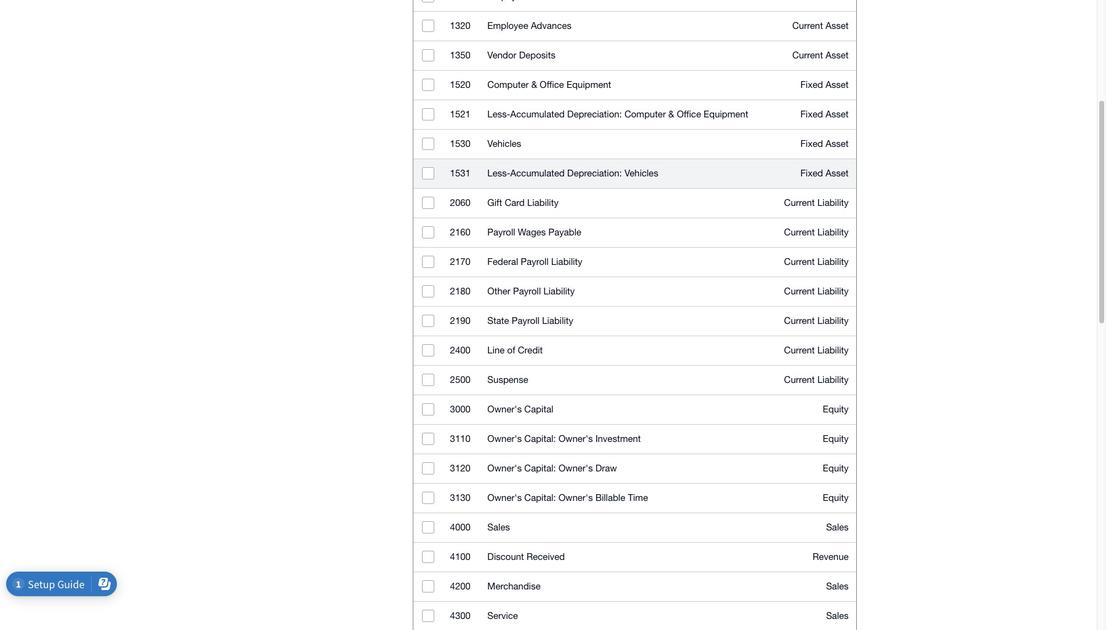 Task type: locate. For each thing, give the bounding box(es) containing it.
5 asset from the top
[[826, 138, 849, 149]]

2 fixed from the top
[[801, 109, 823, 119]]

0 vertical spatial current asset
[[792, 20, 849, 31]]

6 asset from the top
[[826, 168, 849, 178]]

owner's right 3120
[[488, 463, 522, 474]]

2 equity from the top
[[823, 434, 849, 444]]

card
[[505, 198, 525, 208]]

line
[[488, 345, 505, 356]]

1 horizontal spatial equipment
[[704, 109, 748, 119]]

0 vertical spatial capital:
[[524, 434, 556, 444]]

revenue
[[813, 552, 849, 562]]

fixed for vehicles
[[801, 168, 823, 178]]

0 vertical spatial computer
[[488, 79, 529, 90]]

1 horizontal spatial &
[[669, 109, 674, 119]]

asset for less-accumulated depreciation: vehicles
[[826, 168, 849, 178]]

1 vertical spatial accumulated
[[510, 168, 565, 178]]

capital: for owner's capital: owner's billable time
[[524, 493, 556, 503]]

payable
[[549, 227, 582, 238]]

0 horizontal spatial vehicles
[[488, 138, 521, 149]]

2500
[[450, 375, 471, 385]]

equity for investment
[[823, 434, 849, 444]]

current liability for gift card liability
[[784, 198, 849, 208]]

gift
[[488, 198, 502, 208]]

other payroll liability
[[488, 286, 575, 297]]

payroll right other
[[513, 286, 541, 297]]

1 vertical spatial office
[[677, 109, 701, 119]]

capital: down "owner's capital: owner's investment"
[[524, 463, 556, 474]]

accumulated up gift card liability
[[510, 168, 565, 178]]

0 vertical spatial depreciation:
[[567, 109, 622, 119]]

capital
[[524, 404, 553, 415]]

capital:
[[524, 434, 556, 444], [524, 463, 556, 474], [524, 493, 556, 503]]

1 horizontal spatial office
[[677, 109, 701, 119]]

1 current asset from the top
[[792, 20, 849, 31]]

2400
[[450, 345, 471, 356]]

owner's down suspense
[[488, 404, 522, 415]]

3000
[[450, 404, 471, 415]]

fixed
[[801, 79, 823, 90], [801, 109, 823, 119], [801, 138, 823, 149], [801, 168, 823, 178]]

1520
[[450, 79, 471, 90]]

3 fixed asset from the top
[[801, 138, 849, 149]]

less-accumulated depreciation: computer & office equipment
[[488, 109, 748, 119]]

0 vertical spatial accumulated
[[510, 109, 565, 119]]

&
[[531, 79, 537, 90], [669, 109, 674, 119]]

accumulated for less-accumulated depreciation: computer & office equipment
[[510, 109, 565, 119]]

1 vertical spatial depreciation:
[[567, 168, 622, 178]]

1 vertical spatial computer
[[625, 109, 666, 119]]

capital: down capital
[[524, 434, 556, 444]]

less- up gift
[[488, 168, 510, 178]]

current for line of credit
[[784, 345, 815, 356]]

payroll
[[488, 227, 515, 238], [521, 257, 549, 267], [513, 286, 541, 297], [512, 316, 540, 326]]

less- for less-accumulated depreciation: vehicles
[[488, 168, 510, 178]]

equity
[[823, 404, 849, 415], [823, 434, 849, 444], [823, 463, 849, 474], [823, 493, 849, 503]]

payroll for federal
[[521, 257, 549, 267]]

asset
[[826, 20, 849, 31], [826, 50, 849, 60], [826, 79, 849, 90], [826, 109, 849, 119], [826, 138, 849, 149], [826, 168, 849, 178]]

0 horizontal spatial computer
[[488, 79, 529, 90]]

1320
[[450, 20, 471, 31]]

fixed asset
[[801, 79, 849, 90], [801, 109, 849, 119], [801, 138, 849, 149], [801, 168, 849, 178]]

payroll up 'federal'
[[488, 227, 515, 238]]

2060
[[450, 198, 471, 208]]

current asset for employee advances
[[792, 20, 849, 31]]

3 capital: from the top
[[524, 493, 556, 503]]

2160
[[450, 227, 471, 238]]

1 vertical spatial less-
[[488, 168, 510, 178]]

4 current liability from the top
[[784, 286, 849, 297]]

2 vertical spatial capital:
[[524, 493, 556, 503]]

current for employee advances
[[792, 20, 823, 31]]

1 less- from the top
[[488, 109, 510, 119]]

current liability for line of credit
[[784, 345, 849, 356]]

equipment
[[567, 79, 611, 90], [704, 109, 748, 119]]

1 horizontal spatial computer
[[625, 109, 666, 119]]

less-accumulated depreciation: vehicles
[[488, 168, 658, 178]]

computer
[[488, 79, 529, 90], [625, 109, 666, 119]]

less-
[[488, 109, 510, 119], [488, 168, 510, 178]]

1 asset from the top
[[826, 20, 849, 31]]

3 current liability from the top
[[784, 257, 849, 267]]

wages
[[518, 227, 546, 238]]

2 fixed asset from the top
[[801, 109, 849, 119]]

current liability
[[784, 198, 849, 208], [784, 227, 849, 238], [784, 257, 849, 267], [784, 286, 849, 297], [784, 316, 849, 326], [784, 345, 849, 356], [784, 375, 849, 385]]

accumulated down computer & office equipment
[[510, 109, 565, 119]]

6 current liability from the top
[[784, 345, 849, 356]]

less- right 1521
[[488, 109, 510, 119]]

capital: for owner's capital: owner's draw
[[524, 463, 556, 474]]

4100
[[450, 552, 471, 562]]

1 depreciation: from the top
[[567, 109, 622, 119]]

1 current liability from the top
[[784, 198, 849, 208]]

payroll down payroll wages payable
[[521, 257, 549, 267]]

5 current liability from the top
[[784, 316, 849, 326]]

depreciation: for vehicles
[[567, 168, 622, 178]]

0 vertical spatial less-
[[488, 109, 510, 119]]

0 vertical spatial office
[[540, 79, 564, 90]]

owner's
[[488, 404, 522, 415], [488, 434, 522, 444], [559, 434, 593, 444], [488, 463, 522, 474], [559, 463, 593, 474], [488, 493, 522, 503], [559, 493, 593, 503]]

1521
[[450, 109, 471, 119]]

1530
[[450, 138, 471, 149]]

depreciation:
[[567, 109, 622, 119], [567, 168, 622, 178]]

current liability for suspense
[[784, 375, 849, 385]]

1 capital: from the top
[[524, 434, 556, 444]]

fixed asset for computer
[[801, 109, 849, 119]]

current for payroll wages payable
[[784, 227, 815, 238]]

office
[[540, 79, 564, 90], [677, 109, 701, 119]]

vehicles
[[488, 138, 521, 149], [625, 168, 658, 178]]

current asset
[[792, 20, 849, 31], [792, 50, 849, 60]]

1 vertical spatial current asset
[[792, 50, 849, 60]]

current
[[792, 20, 823, 31], [792, 50, 823, 60], [784, 198, 815, 208], [784, 227, 815, 238], [784, 257, 815, 267], [784, 286, 815, 297], [784, 316, 815, 326], [784, 345, 815, 356], [784, 375, 815, 385]]

3 equity from the top
[[823, 463, 849, 474]]

service
[[488, 611, 518, 621]]

0 horizontal spatial office
[[540, 79, 564, 90]]

1 fixed asset from the top
[[801, 79, 849, 90]]

2 asset from the top
[[826, 50, 849, 60]]

line of credit
[[488, 345, 543, 356]]

owner's up owner's capital: owner's draw
[[559, 434, 593, 444]]

2 depreciation: from the top
[[567, 168, 622, 178]]

payroll right state
[[512, 316, 540, 326]]

2 capital: from the top
[[524, 463, 556, 474]]

2 current liability from the top
[[784, 227, 849, 238]]

asset for vehicles
[[826, 138, 849, 149]]

4 asset from the top
[[826, 109, 849, 119]]

2 less- from the top
[[488, 168, 510, 178]]

current for gift card liability
[[784, 198, 815, 208]]

7 current liability from the top
[[784, 375, 849, 385]]

1531
[[450, 168, 471, 178]]

accumulated
[[510, 109, 565, 119], [510, 168, 565, 178]]

vendor deposits
[[488, 50, 556, 60]]

liability
[[527, 198, 559, 208], [818, 198, 849, 208], [818, 227, 849, 238], [551, 257, 583, 267], [818, 257, 849, 267], [544, 286, 575, 297], [818, 286, 849, 297], [542, 316, 573, 326], [818, 316, 849, 326], [818, 345, 849, 356], [818, 375, 849, 385]]

fixed asset for equipment
[[801, 79, 849, 90]]

employee
[[488, 20, 528, 31]]

2 accumulated from the top
[[510, 168, 565, 178]]

credit
[[518, 345, 543, 356]]

owner's capital: owner's draw
[[488, 463, 617, 474]]

1 vertical spatial capital:
[[524, 463, 556, 474]]

advances
[[531, 20, 572, 31]]

investment
[[596, 434, 641, 444]]

4000
[[450, 522, 471, 533]]

0 vertical spatial vehicles
[[488, 138, 521, 149]]

0 horizontal spatial &
[[531, 79, 537, 90]]

draw
[[596, 463, 617, 474]]

current asset for vendor deposits
[[792, 50, 849, 60]]

2 current asset from the top
[[792, 50, 849, 60]]

capital: down owner's capital: owner's draw
[[524, 493, 556, 503]]

asset for vendor deposits
[[826, 50, 849, 60]]

deposits
[[519, 50, 556, 60]]

1 accumulated from the top
[[510, 109, 565, 119]]

payroll for other
[[513, 286, 541, 297]]

4300
[[450, 611, 471, 621]]

4 fixed from the top
[[801, 168, 823, 178]]

sales
[[488, 522, 510, 533], [826, 522, 849, 533], [826, 581, 849, 592], [826, 611, 849, 621]]

1 fixed from the top
[[801, 79, 823, 90]]

merchandise
[[488, 581, 541, 592]]

0 horizontal spatial equipment
[[567, 79, 611, 90]]

1 vertical spatial vehicles
[[625, 168, 658, 178]]

3 asset from the top
[[826, 79, 849, 90]]

4 equity from the top
[[823, 493, 849, 503]]

4 fixed asset from the top
[[801, 168, 849, 178]]



Task type: vqa. For each thing, say whether or not it's contained in the screenshot.
topmost Short-
no



Task type: describe. For each thing, give the bounding box(es) containing it.
fixed asset for vehicles
[[801, 168, 849, 178]]

2180
[[450, 286, 471, 297]]

asset for computer & office equipment
[[826, 79, 849, 90]]

current liability for state payroll liability
[[784, 316, 849, 326]]

asset for less-accumulated depreciation: computer & office equipment
[[826, 109, 849, 119]]

1 equity from the top
[[823, 404, 849, 415]]

state
[[488, 316, 509, 326]]

vendor
[[488, 50, 517, 60]]

discount received
[[488, 552, 565, 562]]

equity for billable
[[823, 493, 849, 503]]

other
[[488, 286, 511, 297]]

discount
[[488, 552, 524, 562]]

received
[[527, 552, 565, 562]]

3130
[[450, 493, 471, 503]]

gift card liability
[[488, 198, 559, 208]]

sales for merchandise
[[826, 581, 849, 592]]

3110
[[450, 434, 471, 444]]

current liability for federal payroll liability
[[784, 257, 849, 267]]

less- for less-accumulated depreciation: computer & office equipment
[[488, 109, 510, 119]]

fixed for equipment
[[801, 79, 823, 90]]

2170
[[450, 257, 471, 267]]

sales for sales
[[826, 522, 849, 533]]

computer & office equipment
[[488, 79, 611, 90]]

suspense
[[488, 375, 528, 385]]

sales for service
[[826, 611, 849, 621]]

fixed for computer
[[801, 109, 823, 119]]

1 vertical spatial &
[[669, 109, 674, 119]]

3120
[[450, 463, 471, 474]]

asset for employee advances
[[826, 20, 849, 31]]

federal payroll liability
[[488, 257, 583, 267]]

1 vertical spatial equipment
[[704, 109, 748, 119]]

current liability for payroll wages payable
[[784, 227, 849, 238]]

2190
[[450, 316, 471, 326]]

owner's capital
[[488, 404, 553, 415]]

0 vertical spatial &
[[531, 79, 537, 90]]

current liability for other payroll liability
[[784, 286, 849, 297]]

federal
[[488, 257, 518, 267]]

employee advances
[[488, 20, 572, 31]]

4200
[[450, 581, 471, 592]]

current for state payroll liability
[[784, 316, 815, 326]]

0 vertical spatial equipment
[[567, 79, 611, 90]]

current for vendor deposits
[[792, 50, 823, 60]]

of
[[507, 345, 515, 356]]

owner's left draw
[[559, 463, 593, 474]]

owner's down owner's capital
[[488, 434, 522, 444]]

equity for draw
[[823, 463, 849, 474]]

state payroll liability
[[488, 316, 573, 326]]

accumulated for less-accumulated depreciation: vehicles
[[510, 168, 565, 178]]

owner's capital: owner's billable time
[[488, 493, 648, 503]]

current for suspense
[[784, 375, 815, 385]]

time
[[628, 493, 648, 503]]

depreciation: for computer
[[567, 109, 622, 119]]

3 fixed from the top
[[801, 138, 823, 149]]

billable
[[596, 493, 625, 503]]

owner's right "3130"
[[488, 493, 522, 503]]

payroll for state
[[512, 316, 540, 326]]

owner's capital: owner's investment
[[488, 434, 641, 444]]

owner's left "billable" at the right of the page
[[559, 493, 593, 503]]

1 horizontal spatial vehicles
[[625, 168, 658, 178]]

current for federal payroll liability
[[784, 257, 815, 267]]

capital: for owner's capital: owner's investment
[[524, 434, 556, 444]]

payroll wages payable
[[488, 227, 582, 238]]

1350
[[450, 50, 471, 60]]

current for other payroll liability
[[784, 286, 815, 297]]



